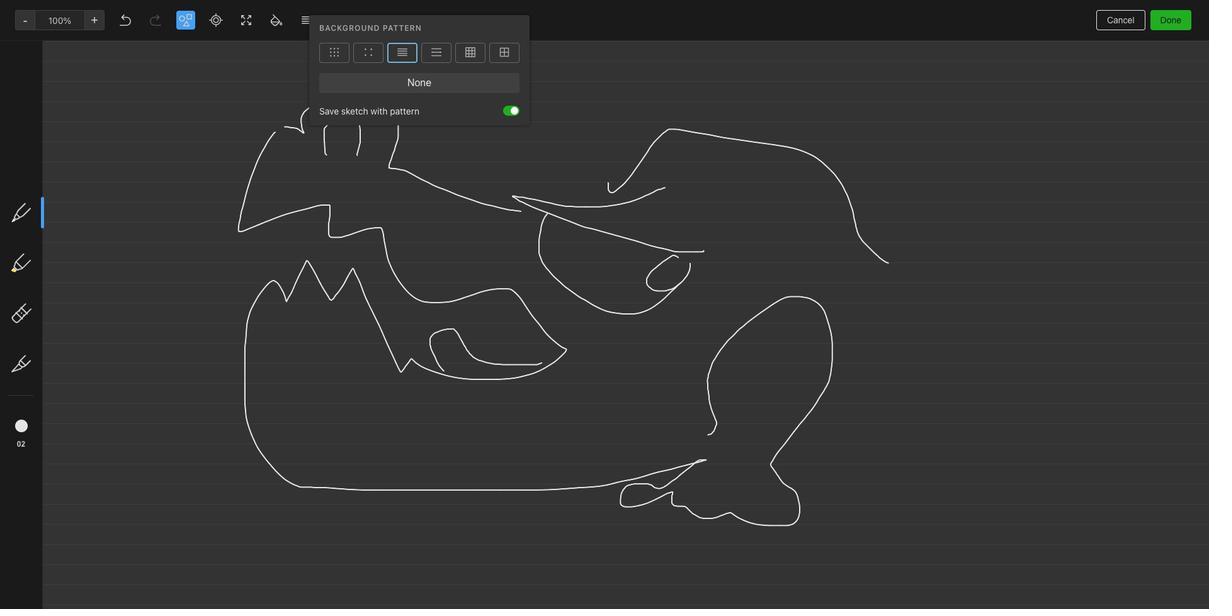 Task type: locate. For each thing, give the bounding box(es) containing it.
highlight image
[[484, 35, 515, 53]]

font family image
[[287, 35, 355, 53]]

more image
[[743, 35, 782, 53]]

alignment image
[[605, 35, 636, 53]]

heading level image
[[219, 35, 284, 53]]

first
[[54, 10, 71, 20]]

first notebook
[[54, 10, 110, 20]]

first notebook button
[[38, 6, 115, 24]]



Task type: describe. For each thing, give the bounding box(es) containing it.
share button
[[1133, 5, 1179, 25]]

you
[[1109, 10, 1123, 20]]

share
[[1144, 9, 1169, 20]]

collapse note image
[[9, 8, 24, 23]]

only you
[[1090, 10, 1123, 20]]

insert image
[[8, 35, 65, 53]]

only
[[1090, 10, 1107, 20]]

note window element
[[0, 0, 1209, 610]]

font color image
[[392, 35, 424, 53]]

Note Editor text field
[[0, 0, 1209, 610]]

font size image
[[358, 35, 389, 53]]

notebook
[[73, 10, 110, 20]]



Task type: vqa. For each thing, say whether or not it's contained in the screenshot.
Alignment 'image'
yes



